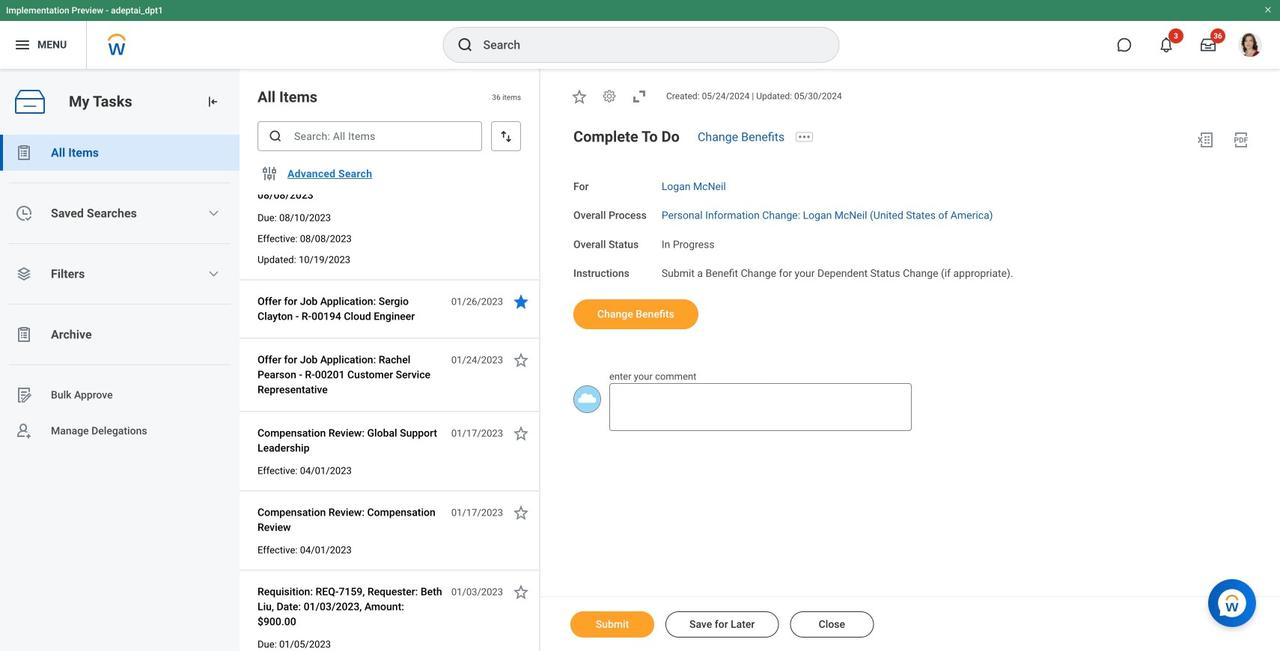 Task type: vqa. For each thing, say whether or not it's contained in the screenshot.
9th 'Business Form (PDF)' element
no



Task type: describe. For each thing, give the bounding box(es) containing it.
2 star image from the top
[[512, 425, 530, 443]]

chevron down image for the perspective icon at the top left of the page
[[208, 268, 220, 280]]

rename image
[[15, 387, 33, 405]]

transformation import image
[[205, 94, 220, 109]]

gear image
[[602, 89, 617, 104]]

fullscreen image
[[631, 88, 649, 105]]

item list element
[[240, 69, 541, 652]]

search image
[[268, 129, 283, 144]]

perspective image
[[15, 265, 33, 283]]

2 clipboard image from the top
[[15, 326, 33, 344]]

Search: All Items text field
[[258, 121, 482, 151]]

1 clipboard image from the top
[[15, 144, 33, 162]]

justify image
[[13, 36, 31, 54]]

1 star image from the top
[[512, 351, 530, 369]]

0 vertical spatial star image
[[571, 88, 589, 105]]

close environment banner image
[[1264, 5, 1273, 14]]



Task type: locate. For each thing, give the bounding box(es) containing it.
Search Workday  search field
[[484, 28, 809, 61]]

banner
[[0, 0, 1281, 69]]

chevron down image for clock check icon
[[208, 207, 220, 219]]

export to excel image
[[1197, 131, 1215, 149]]

clipboard image down the perspective icon at the top left of the page
[[15, 326, 33, 344]]

2 vertical spatial star image
[[512, 584, 530, 602]]

profile logan mcneil image
[[1239, 33, 1263, 60]]

0 vertical spatial clipboard image
[[15, 144, 33, 162]]

star image
[[512, 351, 530, 369], [512, 425, 530, 443], [512, 504, 530, 522]]

1 chevron down image from the top
[[208, 207, 220, 219]]

list
[[0, 135, 240, 449]]

view printable version (pdf) image
[[1233, 131, 1251, 149]]

action bar region
[[541, 597, 1281, 652]]

user plus image
[[15, 422, 33, 440]]

1 vertical spatial clipboard image
[[15, 326, 33, 344]]

0 vertical spatial chevron down image
[[208, 207, 220, 219]]

search image
[[457, 36, 475, 54]]

1 vertical spatial star image
[[512, 293, 530, 311]]

notifications large image
[[1160, 37, 1175, 52]]

0 vertical spatial star image
[[512, 351, 530, 369]]

star image
[[571, 88, 589, 105], [512, 293, 530, 311], [512, 584, 530, 602]]

3 star image from the top
[[512, 504, 530, 522]]

1 vertical spatial star image
[[512, 425, 530, 443]]

clipboard image
[[15, 144, 33, 162], [15, 326, 33, 344]]

inbox large image
[[1202, 37, 1216, 52]]

clipboard image up clock check icon
[[15, 144, 33, 162]]

chevron down image
[[208, 207, 220, 219], [208, 268, 220, 280]]

None text field
[[610, 384, 912, 432]]

2 chevron down image from the top
[[208, 268, 220, 280]]

2 vertical spatial star image
[[512, 504, 530, 522]]

1 vertical spatial chevron down image
[[208, 268, 220, 280]]

sort image
[[499, 129, 514, 144]]

configure image
[[261, 165, 279, 183]]

clock check image
[[15, 204, 33, 222]]



